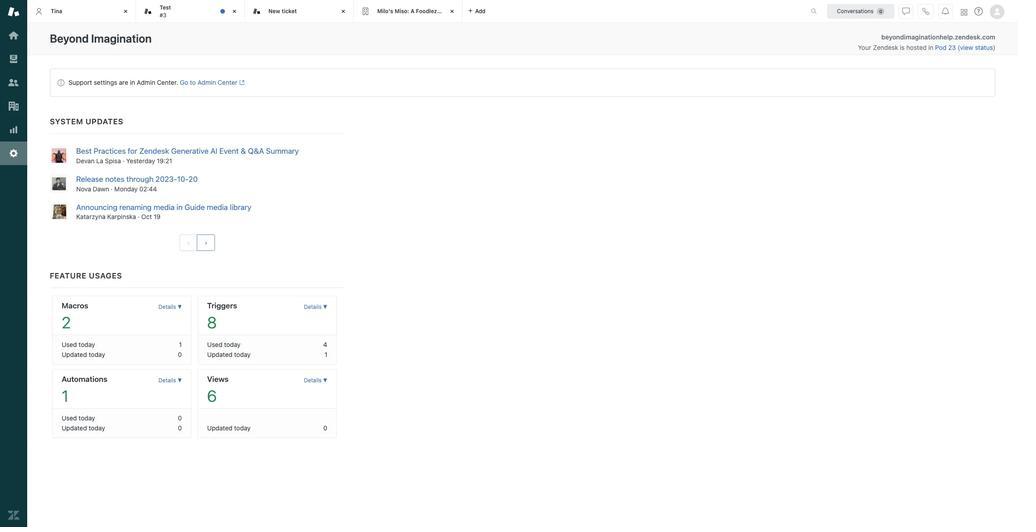 Task type: describe. For each thing, give the bounding box(es) containing it.
beyondimaginationhelp
[[882, 33, 954, 41]]

used for 8
[[207, 341, 223, 349]]

status
[[976, 44, 994, 51]]

monday
[[114, 185, 138, 193]]

#3
[[160, 12, 167, 18]]

close image inside tab
[[230, 7, 239, 16]]

tab containing test
[[136, 0, 245, 23]]

get help image
[[975, 7, 983, 15]]

details ▼ for 1
[[159, 377, 182, 384]]

system
[[50, 117, 83, 126]]

›
[[205, 239, 208, 247]]

1 for updated today
[[325, 351, 328, 359]]

used today for 8
[[207, 341, 241, 349]]

katarzyna karpinska
[[76, 213, 136, 221]]

▼ for 6
[[323, 377, 328, 384]]

1 admin from the left
[[137, 79, 155, 86]]

&
[[241, 147, 246, 156]]

23
[[949, 44, 957, 51]]

updates
[[86, 117, 124, 126]]

tina tab
[[27, 0, 136, 23]]

miso:
[[395, 8, 409, 14]]

updated today for 8
[[207, 351, 251, 359]]

tina
[[51, 8, 62, 14]]

details for 1
[[159, 377, 176, 384]]

new ticket
[[269, 8, 297, 14]]

▼ for 8
[[323, 304, 328, 311]]

go to admin center link
[[180, 79, 245, 86]]

used for 2
[[62, 341, 77, 349]]

feature
[[50, 272, 87, 281]]

in for support settings are in admin center.
[[130, 79, 135, 86]]

status containing support settings are in admin center.
[[50, 69, 996, 97]]

1 media from the left
[[154, 203, 175, 212]]

6
[[207, 387, 217, 405]]

your
[[859, 44, 872, 51]]

katarzyna
[[76, 213, 106, 221]]

monday 02:44
[[114, 185, 157, 193]]

release
[[76, 175, 103, 184]]

usages
[[89, 272, 122, 281]]

system updates
[[50, 117, 124, 126]]

updated today for 2
[[62, 351, 105, 359]]

notes
[[105, 175, 125, 184]]

▼ for 2
[[178, 304, 182, 311]]

zendesk for is
[[874, 44, 899, 51]]

▼ for 1
[[178, 377, 182, 384]]

nova dawn
[[76, 185, 109, 193]]

0 for 1
[[178, 424, 182, 432]]

announcing renaming media in guide media library
[[76, 203, 252, 212]]

beyondimaginationhelp .zendesk.com your zendesk is hosted in pod 23 ( view status )
[[859, 33, 996, 51]]

subsidiary
[[439, 8, 467, 14]]

details for 2
[[159, 304, 176, 311]]

milo's miso: a foodlez subsidiary
[[378, 8, 467, 14]]

test
[[160, 4, 171, 11]]

close image for tina
[[121, 7, 130, 16]]

1 for used today
[[179, 341, 182, 349]]

tabs tab list
[[27, 0, 802, 23]]

button displays agent's chat status as invisible. image
[[903, 7, 910, 15]]

add
[[476, 7, 486, 14]]

center.
[[157, 79, 178, 86]]

are
[[119, 79, 128, 86]]

a
[[411, 8, 415, 14]]

zendesk support image
[[8, 6, 20, 18]]

close image
[[339, 7, 348, 16]]

event
[[220, 147, 239, 156]]

macros
[[62, 302, 88, 311]]

details for 6
[[304, 377, 322, 384]]

view
[[961, 44, 974, 51]]

details ▼ for 2
[[159, 304, 182, 311]]

devan
[[76, 157, 95, 165]]

yesterday
[[126, 157, 155, 165]]

summary
[[266, 147, 299, 156]]

best practices for zendesk generative ai event & q&a summary
[[76, 147, 299, 156]]

admin image
[[8, 147, 20, 159]]

in inside beyondimaginationhelp .zendesk.com your zendesk is hosted in pod 23 ( view status )
[[929, 44, 934, 51]]

used today for 2
[[62, 341, 95, 349]]

for
[[128, 147, 137, 156]]

in for announcing renaming media in guide media library
[[177, 203, 183, 212]]

ai
[[211, 147, 218, 156]]

support settings are in admin center.
[[69, 79, 178, 86]]

go to admin center
[[180, 79, 238, 86]]

(
[[958, 44, 961, 51]]

center
[[218, 79, 238, 86]]

close image for milo's miso: a foodlez subsidiary
[[448, 7, 457, 16]]

yesterday 19:21
[[126, 157, 172, 165]]

practices
[[94, 147, 126, 156]]

pod 23 link
[[936, 44, 958, 51]]

conversations button
[[828, 4, 895, 18]]

ticket
[[282, 8, 297, 14]]

renaming
[[119, 203, 152, 212]]

spisa
[[105, 157, 121, 165]]

nova
[[76, 185, 91, 193]]

new
[[269, 8, 280, 14]]

library
[[230, 203, 252, 212]]

new ticket tab
[[245, 0, 354, 23]]

notifications image
[[943, 7, 950, 15]]

zendesk image
[[8, 510, 20, 521]]

automations
[[62, 375, 108, 384]]

customers image
[[8, 77, 20, 88]]

reporting image
[[8, 124, 20, 136]]

to
[[190, 79, 196, 86]]

hosted
[[907, 44, 927, 51]]

0 for 2
[[178, 351, 182, 359]]

)
[[994, 44, 996, 51]]



Task type: locate. For each thing, give the bounding box(es) containing it.
▼ left triggers on the bottom left of the page
[[178, 304, 182, 311]]

updated up the views
[[207, 351, 233, 359]]

0 horizontal spatial zendesk
[[139, 147, 169, 156]]

used for 1
[[62, 414, 77, 422]]

used today down automations 1
[[62, 414, 95, 422]]

zendesk inside beyondimaginationhelp .zendesk.com your zendesk is hosted in pod 23 ( view status )
[[874, 44, 899, 51]]

views 6
[[207, 375, 229, 405]]

1 inside automations 1
[[62, 387, 69, 405]]

updated down automations 1
[[62, 424, 87, 432]]

updated
[[62, 351, 87, 359], [207, 351, 233, 359], [62, 424, 87, 432], [207, 424, 233, 432]]

2 admin from the left
[[198, 79, 216, 86]]

0 horizontal spatial media
[[154, 203, 175, 212]]

imagination
[[91, 32, 152, 45]]

beyond imagination
[[50, 32, 152, 45]]

2 horizontal spatial close image
[[448, 7, 457, 16]]

feature usages
[[50, 272, 122, 281]]

0 vertical spatial 1
[[179, 341, 182, 349]]

20
[[189, 175, 198, 184]]

pod
[[936, 44, 947, 51]]

get started image
[[8, 29, 20, 41]]

admin
[[137, 79, 155, 86], [198, 79, 216, 86]]

0 horizontal spatial close image
[[121, 7, 130, 16]]

in inside status
[[130, 79, 135, 86]]

‹
[[187, 239, 190, 247]]

is
[[901, 44, 905, 51]]

in left pod
[[929, 44, 934, 51]]

updated for 6
[[207, 424, 233, 432]]

updated today for 6
[[207, 424, 251, 432]]

4
[[324, 341, 328, 349]]

0 horizontal spatial admin
[[137, 79, 155, 86]]

views
[[207, 375, 229, 384]]

settings
[[94, 79, 117, 86]]

updated today
[[62, 351, 105, 359], [207, 351, 251, 359], [62, 424, 105, 432], [207, 424, 251, 432]]

1 horizontal spatial 1
[[179, 341, 182, 349]]

‹ button
[[180, 235, 198, 251]]

2 vertical spatial in
[[177, 203, 183, 212]]

1 horizontal spatial in
[[177, 203, 183, 212]]

2 media from the left
[[207, 203, 228, 212]]

through
[[126, 175, 154, 184]]

devan la spisa
[[76, 157, 121, 165]]

details for 8
[[304, 304, 322, 311]]

organizations image
[[8, 100, 20, 112]]

1 close image from the left
[[121, 7, 130, 16]]

media up 19
[[154, 203, 175, 212]]

views image
[[8, 53, 20, 65]]

0 vertical spatial in
[[929, 44, 934, 51]]

0 for 6
[[324, 424, 328, 432]]

generative
[[171, 147, 209, 156]]

1 horizontal spatial close image
[[230, 7, 239, 16]]

details ▼ for 8
[[304, 304, 328, 311]]

used
[[62, 341, 77, 349], [207, 341, 223, 349], [62, 414, 77, 422]]

updated for 1
[[62, 424, 87, 432]]

zendesk products image
[[962, 9, 968, 15]]

add button
[[463, 0, 491, 22]]

19:21
[[157, 157, 172, 165]]

oct 19
[[141, 213, 161, 221]]

tab
[[136, 0, 245, 23]]

▼ up 4
[[323, 304, 328, 311]]

macros 2
[[62, 302, 88, 332]]

in
[[929, 44, 934, 51], [130, 79, 135, 86], [177, 203, 183, 212]]

support
[[69, 79, 92, 86]]

q&a
[[248, 147, 264, 156]]

1 horizontal spatial admin
[[198, 79, 216, 86]]

guide
[[185, 203, 205, 212]]

8
[[207, 313, 217, 332]]

used today for 1
[[62, 414, 95, 422]]

3 close image from the left
[[448, 7, 457, 16]]

karpinska
[[107, 213, 136, 221]]

beyond
[[50, 32, 89, 45]]

updated today up automations
[[62, 351, 105, 359]]

0
[[178, 351, 182, 359], [178, 414, 182, 422], [178, 424, 182, 432], [324, 424, 328, 432]]

updated today for 1
[[62, 424, 105, 432]]

10-
[[177, 175, 189, 184]]

la
[[96, 157, 103, 165]]

▼
[[178, 304, 182, 311], [323, 304, 328, 311], [178, 377, 182, 384], [323, 377, 328, 384]]

2
[[62, 313, 71, 332]]

best
[[76, 147, 92, 156]]

0 horizontal spatial 1
[[62, 387, 69, 405]]

admin right "to"
[[198, 79, 216, 86]]

milo's
[[378, 8, 394, 14]]

admin left center.
[[137, 79, 155, 86]]

2 horizontal spatial 1
[[325, 351, 328, 359]]

used down 2
[[62, 341, 77, 349]]

foodlez
[[416, 8, 437, 14]]

release notes through 2023-10-20
[[76, 175, 198, 184]]

updated down the 6 on the bottom left of the page
[[207, 424, 233, 432]]

updated for 8
[[207, 351, 233, 359]]

used today down 2
[[62, 341, 95, 349]]

02:44
[[139, 185, 157, 193]]

19
[[154, 213, 161, 221]]

test #3
[[160, 4, 171, 18]]

details ▼
[[159, 304, 182, 311], [304, 304, 328, 311], [159, 377, 182, 384], [304, 377, 328, 384]]

2023-
[[156, 175, 177, 184]]

zendesk for generative
[[139, 147, 169, 156]]

announcing
[[76, 203, 117, 212]]

close image
[[121, 7, 130, 16], [230, 7, 239, 16], [448, 7, 457, 16]]

conversations
[[838, 7, 874, 14]]

updated for 2
[[62, 351, 87, 359]]

used today down 8
[[207, 341, 241, 349]]

.zendesk.com
[[954, 33, 996, 41]]

zendesk
[[874, 44, 899, 51], [139, 147, 169, 156]]

used down automations 1
[[62, 414, 77, 422]]

updated up automations
[[62, 351, 87, 359]]

zendesk up yesterday 19:21
[[139, 147, 169, 156]]

details
[[159, 304, 176, 311], [304, 304, 322, 311], [159, 377, 176, 384], [304, 377, 322, 384]]

1 vertical spatial zendesk
[[139, 147, 169, 156]]

▼ down 4
[[323, 377, 328, 384]]

2 vertical spatial 1
[[62, 387, 69, 405]]

automations 1
[[62, 375, 108, 405]]

triggers 8
[[207, 302, 237, 332]]

main element
[[0, 0, 27, 527]]

dawn
[[93, 185, 109, 193]]

1 vertical spatial 1
[[325, 351, 328, 359]]

view status link
[[961, 44, 994, 51]]

updated today down automations 1
[[62, 424, 105, 432]]

in right are
[[130, 79, 135, 86]]

› button
[[197, 235, 215, 251]]

1 horizontal spatial zendesk
[[874, 44, 899, 51]]

2 close image from the left
[[230, 7, 239, 16]]

triggers
[[207, 302, 237, 311]]

go
[[180, 79, 188, 86]]

milo's miso: a foodlez subsidiary tab
[[354, 0, 467, 23]]

updated today down the 6 on the bottom left of the page
[[207, 424, 251, 432]]

0 horizontal spatial in
[[130, 79, 135, 86]]

close image left add dropdown button
[[448, 7, 457, 16]]

1
[[179, 341, 182, 349], [325, 351, 328, 359], [62, 387, 69, 405]]

updated today up the views
[[207, 351, 251, 359]]

close image inside milo's miso: a foodlez subsidiary tab
[[448, 7, 457, 16]]

details ▼ for 6
[[304, 377, 328, 384]]

▼ left the views
[[178, 377, 182, 384]]

used down 8
[[207, 341, 223, 349]]

in left the guide
[[177, 203, 183, 212]]

1 horizontal spatial media
[[207, 203, 228, 212]]

0 vertical spatial zendesk
[[874, 44, 899, 51]]

(opens in a new tab) image
[[238, 80, 245, 85]]

close image left new
[[230, 7, 239, 16]]

1 vertical spatial in
[[130, 79, 135, 86]]

zendesk left is
[[874, 44, 899, 51]]

2 horizontal spatial in
[[929, 44, 934, 51]]

close image inside the tina tab
[[121, 7, 130, 16]]

media right the guide
[[207, 203, 228, 212]]

oct
[[141, 213, 152, 221]]

status
[[50, 69, 996, 97]]

close image up imagination at left
[[121, 7, 130, 16]]



Task type: vqa. For each thing, say whether or not it's contained in the screenshot.


